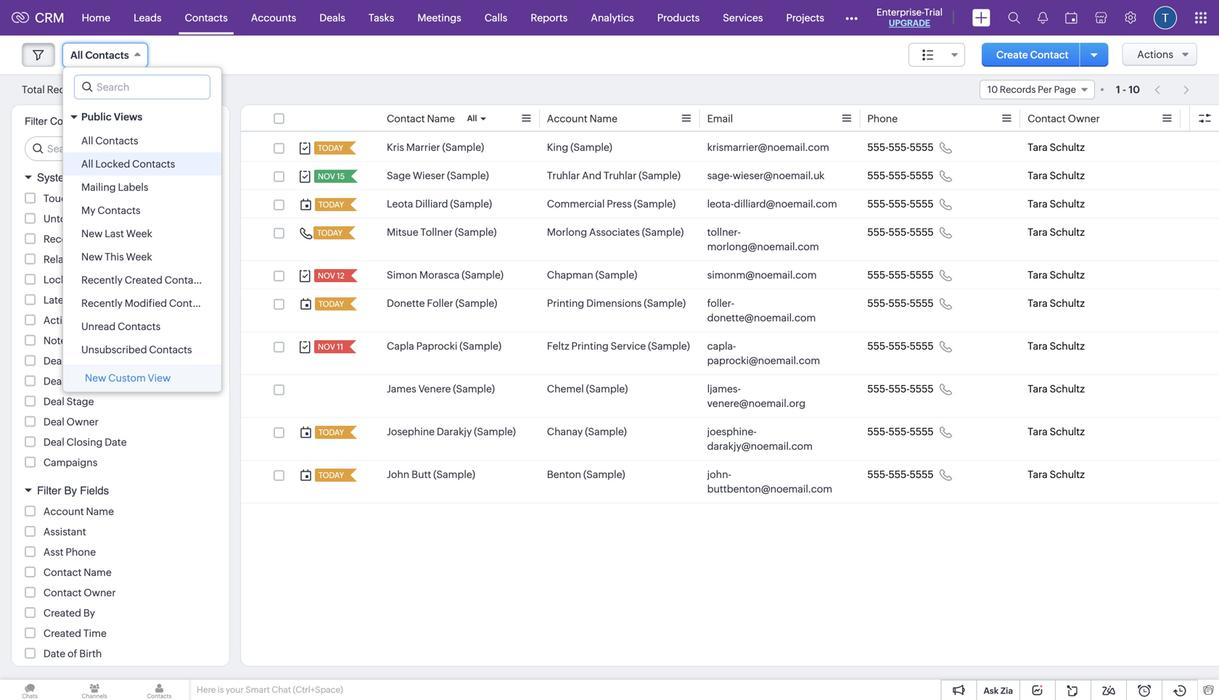 Task type: locate. For each thing, give the bounding box(es) containing it.
labels
[[118, 181, 148, 193]]

0 horizontal spatial truhlar
[[547, 170, 580, 181]]

4 tara from the top
[[1028, 226, 1048, 238]]

records down last at the left top of page
[[81, 254, 120, 265]]

account name up king (sample)
[[547, 113, 617, 124]]

1 deal from the top
[[43, 376, 64, 387]]

profile element
[[1145, 0, 1186, 35]]

2 schultz from the top
[[1050, 170, 1085, 181]]

capla- paprocki@noemail.com link
[[707, 339, 838, 368]]

ask zia
[[984, 686, 1013, 696]]

1 5555 from the top
[[910, 141, 934, 153]]

records for touched
[[87, 193, 126, 204]]

nov inside nov 12 link
[[318, 271, 335, 280]]

date left of
[[43, 648, 65, 660]]

contacts up view
[[149, 344, 192, 356]]

2 deal from the top
[[43, 396, 64, 407]]

contact up per
[[1030, 49, 1069, 61]]

1 horizontal spatial 10
[[988, 84, 998, 95]]

created up created time
[[43, 607, 81, 619]]

1 vertical spatial search text field
[[25, 137, 218, 160]]

records for 10
[[1000, 84, 1036, 95]]

8 5555 from the top
[[910, 383, 934, 395]]

recently
[[81, 274, 123, 286], [81, 298, 123, 309]]

ljames- venere@noemail.org link
[[707, 382, 838, 411]]

1 vertical spatial locked
[[43, 274, 78, 286]]

2 recently from the top
[[81, 298, 123, 309]]

8 555-555-5555 from the top
[[867, 383, 934, 395]]

contacts link
[[173, 0, 239, 35]]

accounts link
[[239, 0, 308, 35]]

press
[[607, 198, 632, 210]]

today for donette foller (sample)
[[319, 300, 344, 309]]

week for new last week
[[126, 228, 152, 239]]

by up time
[[83, 607, 95, 619]]

sage wieser (sample) link
[[387, 168, 489, 183]]

meetings link
[[406, 0, 473, 35]]

morlong@noemail.com
[[707, 241, 819, 253]]

tara schultz for dilliard@noemail.com
[[1028, 198, 1085, 210]]

1 vertical spatial owner
[[67, 416, 99, 428]]

4 deal from the top
[[43, 436, 64, 448]]

10 555-555-5555 from the top
[[867, 469, 934, 480]]

deals down notes
[[43, 355, 69, 367]]

deal left the stage
[[43, 396, 64, 407]]

deal up campaigns
[[43, 436, 64, 448]]

(sample) right darakjy
[[474, 426, 516, 438]]

today for john butt (sample)
[[319, 471, 344, 480]]

owner up closing
[[67, 416, 99, 428]]

1 vertical spatial contact name
[[43, 567, 112, 578]]

created time
[[43, 628, 107, 639]]

1 horizontal spatial account name
[[547, 113, 617, 124]]

3 555-555-5555 from the top
[[867, 198, 934, 210]]

6 tara schultz from the top
[[1028, 298, 1085, 309]]

new for new last week
[[81, 228, 103, 239]]

nov for capla
[[318, 342, 335, 352]]

1 vertical spatial nov
[[318, 271, 335, 280]]

records left per
[[1000, 84, 1036, 95]]

0 horizontal spatial account
[[43, 506, 84, 517]]

0 vertical spatial nov
[[318, 172, 335, 181]]

contacts up recently modified contacts
[[165, 274, 208, 286]]

action up related records action
[[80, 233, 111, 245]]

locked down related
[[43, 274, 78, 286]]

public
[[81, 111, 112, 123]]

contact owner up created by
[[43, 587, 116, 599]]

nov inside nov 15 link
[[318, 172, 335, 181]]

tara
[[1028, 141, 1048, 153], [1028, 170, 1048, 181], [1028, 198, 1048, 210], [1028, 226, 1048, 238], [1028, 269, 1048, 281], [1028, 298, 1048, 309], [1028, 340, 1048, 352], [1028, 383, 1048, 395], [1028, 426, 1048, 438], [1028, 469, 1048, 480]]

0 vertical spatial by
[[64, 484, 77, 497]]

contacts up filters
[[132, 158, 175, 170]]

schultz for buttbenton@noemail.com
[[1050, 469, 1085, 480]]

4 5555 from the top
[[910, 226, 934, 238]]

today link for kris
[[314, 141, 345, 155]]

locked
[[95, 158, 130, 170], [43, 274, 78, 286]]

activities
[[43, 315, 87, 326]]

(sample) right chemel
[[586, 383, 628, 395]]

7 5555 from the top
[[910, 340, 934, 352]]

calendar image
[[1065, 12, 1078, 24]]

search element
[[999, 0, 1029, 36]]

locked inside public views region
[[95, 158, 130, 170]]

5 schultz from the top
[[1050, 269, 1085, 281]]

5555 for ljames- venere@noemail.org
[[910, 383, 934, 395]]

email
[[707, 113, 733, 124], [74, 294, 100, 306]]

10 inside 10 records per page field
[[988, 84, 998, 95]]

1 horizontal spatial locked
[[95, 158, 130, 170]]

7 schultz from the top
[[1050, 340, 1085, 352]]

2 nov from the top
[[318, 271, 335, 280]]

tara for wieser@noemail.uk
[[1028, 170, 1048, 181]]

foller
[[427, 298, 453, 309]]

date of birth
[[43, 648, 102, 660]]

truhlar left and
[[547, 170, 580, 181]]

tara for morlong@noemail.com
[[1028, 226, 1048, 238]]

0 horizontal spatial by
[[64, 484, 77, 497]]

(sample) right foller
[[455, 298, 497, 309]]

nov 12 link
[[314, 269, 346, 282]]

0 vertical spatial created
[[125, 274, 163, 286]]

owner up created by
[[84, 587, 116, 599]]

deal closing date
[[43, 436, 127, 448]]

created up the modified
[[125, 274, 163, 286]]

10 5555 from the top
[[910, 469, 934, 480]]

Other Modules field
[[836, 6, 867, 29]]

1 horizontal spatial email
[[707, 113, 733, 124]]

locked up defined in the top left of the page
[[95, 158, 130, 170]]

search text field up public views 'dropdown button'
[[75, 75, 210, 99]]

schultz for dilliard@noemail.com
[[1050, 198, 1085, 210]]

king
[[547, 141, 568, 153]]

10 for total records 10
[[88, 85, 99, 95]]

2 tara from the top
[[1028, 170, 1048, 181]]

1 horizontal spatial contact name
[[387, 113, 455, 124]]

unread contacts
[[81, 321, 161, 332]]

john-
[[707, 469, 731, 480]]

signals image
[[1038, 12, 1048, 24]]

printing right feltz
[[571, 340, 609, 352]]

enterprise-trial upgrade
[[877, 7, 943, 28]]

channels image
[[65, 680, 124, 700]]

2 vertical spatial nov
[[318, 342, 335, 352]]

ask
[[984, 686, 999, 696]]

created for created by
[[43, 607, 81, 619]]

public views region
[[63, 129, 221, 361]]

4 schultz from the top
[[1050, 226, 1085, 238]]

truhlar up "press"
[[604, 170, 637, 181]]

my
[[81, 205, 95, 216]]

by left 'fields' at the left of page
[[64, 484, 77, 497]]

week
[[126, 228, 152, 239], [126, 251, 152, 263]]

deals
[[319, 12, 345, 24], [43, 355, 69, 367]]

8 schultz from the top
[[1050, 383, 1085, 395]]

10 right -
[[1129, 84, 1140, 95]]

0 vertical spatial date
[[105, 436, 127, 448]]

2 555-555-5555 from the top
[[867, 170, 934, 181]]

all contacts down home link
[[70, 49, 129, 61]]

all contacts inside field
[[70, 49, 129, 61]]

mitsue tollner (sample)
[[387, 226, 497, 238]]

1 schultz from the top
[[1050, 141, 1085, 153]]

views
[[114, 111, 142, 123]]

2 vertical spatial new
[[85, 372, 106, 384]]

0 vertical spatial filter
[[25, 115, 47, 127]]

3 deal from the top
[[43, 416, 64, 428]]

10 for 1 - 10
[[1129, 84, 1140, 95]]

5555 for krismarrier@noemail.com
[[910, 141, 934, 153]]

name up the kris marrier (sample) link
[[427, 113, 455, 124]]

2 tara schultz from the top
[[1028, 170, 1085, 181]]

nov inside nov 11 link
[[318, 342, 335, 352]]

1 horizontal spatial deals
[[319, 12, 345, 24]]

6 5555 from the top
[[910, 298, 934, 309]]

6 schultz from the top
[[1050, 298, 1085, 309]]

1 vertical spatial week
[[126, 251, 152, 263]]

contacts right leads
[[185, 12, 228, 24]]

10
[[1129, 84, 1140, 95], [988, 84, 998, 95], [88, 85, 99, 95]]

enterprise-
[[877, 7, 924, 18]]

week right last at the left top of page
[[126, 228, 152, 239]]

capla paprocki (sample)
[[387, 340, 501, 352]]

1 vertical spatial contact owner
[[43, 587, 116, 599]]

10 down create
[[988, 84, 998, 95]]

555-555-5555 for sage-wieser@noemail.uk
[[867, 170, 934, 181]]

contacts up new last week
[[98, 205, 140, 216]]

donette@noemail.com
[[707, 312, 816, 324]]

0 horizontal spatial contact owner
[[43, 587, 116, 599]]

9 schultz from the top
[[1050, 426, 1085, 438]]

3 5555 from the top
[[910, 198, 934, 210]]

7 tara from the top
[[1028, 340, 1048, 352]]

closing
[[67, 436, 103, 448]]

contact name up marrier
[[387, 113, 455, 124]]

all up the kris marrier (sample) link
[[467, 114, 477, 123]]

asst phone
[[43, 546, 96, 558]]

owner down page
[[1068, 113, 1100, 124]]

4 tara schultz from the top
[[1028, 226, 1085, 238]]

simon
[[387, 269, 417, 281]]

2 5555 from the top
[[910, 170, 934, 181]]

1 vertical spatial email
[[74, 294, 100, 306]]

2 horizontal spatial 10
[[1129, 84, 1140, 95]]

truhlar
[[547, 170, 580, 181], [604, 170, 637, 181]]

email up krismarrier@noemail.com
[[707, 113, 733, 124]]

0 vertical spatial recently
[[81, 274, 123, 286]]

1 horizontal spatial account
[[547, 113, 588, 124]]

1 vertical spatial action
[[122, 254, 154, 265]]

1
[[1116, 84, 1120, 95]]

1 vertical spatial new
[[81, 251, 103, 263]]

filter inside dropdown button
[[37, 484, 61, 497]]

search text field up system defined filters dropdown button
[[25, 137, 218, 160]]

account name
[[547, 113, 617, 124], [43, 506, 114, 517]]

new last week
[[81, 228, 152, 239]]

10 Records Per Page field
[[980, 80, 1095, 99]]

records up the filter contacts by
[[47, 84, 86, 95]]

records up new last week
[[99, 213, 137, 225]]

recently for recently modified contacts
[[81, 298, 123, 309]]

deal for deal owner
[[43, 416, 64, 428]]

contacts right the modified
[[169, 298, 212, 309]]

venere
[[418, 383, 451, 395]]

recently for recently created contacts
[[81, 274, 123, 286]]

created inside public views region
[[125, 274, 163, 286]]

deal down deal stage
[[43, 416, 64, 428]]

10 tara from the top
[[1028, 469, 1048, 480]]

email up unread
[[74, 294, 100, 306]]

new for new this week
[[81, 251, 103, 263]]

1 week from the top
[[126, 228, 152, 239]]

10 up the 'public' on the top of the page
[[88, 85, 99, 95]]

1 vertical spatial phone
[[66, 546, 96, 558]]

(sample) inside "link"
[[460, 340, 501, 352]]

1 vertical spatial date
[[43, 648, 65, 660]]

(sample) right butt
[[433, 469, 475, 480]]

create
[[996, 49, 1028, 61]]

deal stage
[[43, 396, 94, 407]]

record
[[43, 233, 78, 245]]

5 5555 from the top
[[910, 269, 934, 281]]

all up system defined filters
[[81, 158, 93, 170]]

filter for filter by fields
[[37, 484, 61, 497]]

account up assistant
[[43, 506, 84, 517]]

home link
[[70, 0, 122, 35]]

filter down total at the top of page
[[25, 115, 47, 127]]

0 horizontal spatial account name
[[43, 506, 114, 517]]

system defined filters button
[[12, 165, 229, 190]]

5555 for leota-dilliard@noemail.com
[[910, 198, 934, 210]]

0 vertical spatial new
[[81, 228, 103, 239]]

9 5555 from the top
[[910, 426, 934, 438]]

0 vertical spatial locked
[[95, 158, 130, 170]]

new down the untouched records
[[81, 228, 103, 239]]

create menu element
[[964, 0, 999, 35]]

8 tara from the top
[[1028, 383, 1048, 395]]

navigation
[[1147, 79, 1197, 100]]

0 horizontal spatial 10
[[88, 85, 99, 95]]

2 week from the top
[[126, 251, 152, 263]]

here
[[197, 685, 216, 695]]

chemel
[[547, 383, 584, 395]]

9 tara schultz from the top
[[1028, 426, 1085, 438]]

deal owner
[[43, 416, 99, 428]]

morasca
[[419, 269, 460, 281]]

9 555-555-5555 from the top
[[867, 426, 934, 438]]

(sample) right paprocki on the left of the page
[[460, 340, 501, 352]]

7 tara schultz from the top
[[1028, 340, 1085, 352]]

donette foller (sample)
[[387, 298, 497, 309]]

recently down related records action
[[81, 274, 123, 286]]

555-
[[867, 141, 889, 153], [889, 141, 910, 153], [867, 170, 889, 181], [889, 170, 910, 181], [867, 198, 889, 210], [889, 198, 910, 210], [867, 226, 889, 238], [889, 226, 910, 238], [867, 269, 889, 281], [889, 269, 910, 281], [867, 298, 889, 309], [889, 298, 910, 309], [867, 340, 889, 352], [889, 340, 910, 352], [867, 383, 889, 395], [889, 383, 910, 395], [867, 426, 889, 438], [889, 426, 910, 438], [867, 469, 889, 480], [889, 469, 910, 480]]

1 vertical spatial account
[[43, 506, 84, 517]]

5 555-555-5555 from the top
[[867, 269, 934, 281]]

printing
[[547, 298, 584, 309], [571, 340, 609, 352]]

nov left the 12
[[318, 271, 335, 280]]

deal up deal stage
[[43, 376, 64, 387]]

tara schultz for paprocki@noemail.com
[[1028, 340, 1085, 352]]

None field
[[909, 43, 965, 67]]

analytics link
[[579, 0, 646, 35]]

0 vertical spatial deals
[[319, 12, 345, 24]]

0 vertical spatial owner
[[1068, 113, 1100, 124]]

chemel (sample) link
[[547, 382, 628, 396]]

simon morasca (sample) link
[[387, 268, 504, 282]]

created down created by
[[43, 628, 81, 639]]

1 vertical spatial filter
[[37, 484, 61, 497]]

trial
[[924, 7, 943, 18]]

8 tara schultz from the top
[[1028, 383, 1085, 395]]

tara schultz for venere@noemail.org
[[1028, 383, 1085, 395]]

nov left the 15 at the top left of page
[[318, 172, 335, 181]]

recently up unread
[[81, 298, 123, 309]]

action up recently created contacts
[[122, 254, 154, 265]]

all inside field
[[70, 49, 83, 61]]

1 vertical spatial deals
[[43, 355, 69, 367]]

simonm@noemail.com link
[[707, 268, 817, 282]]

contact name down the asst phone
[[43, 567, 112, 578]]

by
[[64, 484, 77, 497], [83, 607, 95, 619]]

3 tara from the top
[[1028, 198, 1048, 210]]

schultz for darakjy@noemail.com
[[1050, 426, 1085, 438]]

contacts down home link
[[85, 49, 129, 61]]

sage wieser (sample)
[[387, 170, 489, 181]]

contact owner down page
[[1028, 113, 1100, 124]]

benton (sample) link
[[547, 467, 625, 482]]

0 horizontal spatial phone
[[66, 546, 96, 558]]

deal amount
[[43, 376, 105, 387]]

Search text field
[[75, 75, 210, 99], [25, 137, 218, 160]]

nov left '11'
[[318, 342, 335, 352]]

1 vertical spatial created
[[43, 607, 81, 619]]

1 horizontal spatial action
[[122, 254, 154, 265]]

by inside filter by fields dropdown button
[[64, 484, 77, 497]]

all contacts down by
[[81, 135, 138, 147]]

4 555-555-5555 from the top
[[867, 226, 934, 238]]

10 tara schultz from the top
[[1028, 469, 1085, 480]]

3 tara schultz from the top
[[1028, 198, 1085, 210]]

signals element
[[1029, 0, 1057, 36]]

0 vertical spatial contact name
[[387, 113, 455, 124]]

6 tara from the top
[[1028, 298, 1048, 309]]

new up the stage
[[85, 372, 106, 384]]

row group
[[241, 134, 1219, 504]]

campaigns
[[43, 457, 98, 468]]

deals left tasks
[[319, 12, 345, 24]]

0 vertical spatial all contacts
[[70, 49, 129, 61]]

new left 'this'
[[81, 251, 103, 263]]

records for untouched
[[99, 213, 137, 225]]

1 vertical spatial all contacts
[[81, 135, 138, 147]]

1 horizontal spatial phone
[[867, 113, 898, 124]]

1 nov from the top
[[318, 172, 335, 181]]

butt
[[412, 469, 431, 480]]

kris marrier (sample) link
[[387, 140, 484, 155]]

555-555-5555 for tollner- morlong@noemail.com
[[867, 226, 934, 238]]

filter for filter contacts by
[[25, 115, 47, 127]]

0 vertical spatial contact owner
[[1028, 113, 1100, 124]]

1 recently from the top
[[81, 274, 123, 286]]

today for josephine darakjy (sample)
[[319, 428, 344, 437]]

records up the my contacts
[[87, 193, 126, 204]]

0 horizontal spatial date
[[43, 648, 65, 660]]

1 horizontal spatial truhlar
[[604, 170, 637, 181]]

3 nov from the top
[[318, 342, 335, 352]]

6 555-555-5555 from the top
[[867, 298, 934, 309]]

10 schultz from the top
[[1050, 469, 1085, 480]]

0 vertical spatial account name
[[547, 113, 617, 124]]

dimensions
[[586, 298, 642, 309]]

account name down the filter by fields
[[43, 506, 114, 517]]

1 555-555-5555 from the top
[[867, 141, 934, 153]]

2 vertical spatial created
[[43, 628, 81, 639]]

1 vertical spatial recently
[[81, 298, 123, 309]]

printing down chapman
[[547, 298, 584, 309]]

nov 11
[[318, 342, 343, 352]]

10 inside the total records 10
[[88, 85, 99, 95]]

new inside 'link'
[[85, 372, 106, 384]]

account up the king
[[547, 113, 588, 124]]

foller- donette@noemail.com link
[[707, 296, 838, 325]]

public views
[[81, 111, 142, 123]]

0 vertical spatial week
[[126, 228, 152, 239]]

chemel (sample)
[[547, 383, 628, 395]]

0 vertical spatial account
[[547, 113, 588, 124]]

date right closing
[[105, 436, 127, 448]]

filter down campaigns
[[37, 484, 61, 497]]

stage
[[67, 396, 94, 407]]

10 records per page
[[988, 84, 1076, 95]]

0 horizontal spatial deals
[[43, 355, 69, 367]]

today link for leota
[[315, 198, 345, 211]]

0 vertical spatial phone
[[867, 113, 898, 124]]

all up the total records 10
[[70, 49, 83, 61]]

capla
[[387, 340, 414, 352]]

9 tara from the top
[[1028, 426, 1048, 438]]

1 vertical spatial by
[[83, 607, 95, 619]]

tara schultz for wieser@noemail.uk
[[1028, 170, 1085, 181]]

records inside field
[[1000, 84, 1036, 95]]

recently modified contacts
[[81, 298, 212, 309]]

3 schultz from the top
[[1050, 198, 1085, 210]]

7 555-555-5555 from the top
[[867, 340, 934, 352]]

kris marrier (sample)
[[387, 141, 484, 153]]

name up king (sample)
[[590, 113, 617, 124]]

by for filter
[[64, 484, 77, 497]]

your
[[226, 685, 244, 695]]

size image
[[922, 49, 934, 62]]

name down 'fields' at the left of page
[[86, 506, 114, 517]]

1 horizontal spatial by
[[83, 607, 95, 619]]

0 vertical spatial action
[[80, 233, 111, 245]]



Task type: describe. For each thing, give the bounding box(es) containing it.
all down by
[[81, 135, 93, 147]]

here is your smart chat (ctrl+space)
[[197, 685, 343, 695]]

nov for simon
[[318, 271, 335, 280]]

schultz for morlong@noemail.com
[[1050, 226, 1085, 238]]

untouched records
[[43, 213, 137, 225]]

All Contacts field
[[62, 43, 148, 67]]

tollner
[[420, 226, 453, 238]]

home
[[82, 12, 110, 24]]

unsubscribed contacts
[[81, 344, 192, 356]]

commercial press (sample) link
[[547, 197, 676, 211]]

tollner-
[[707, 226, 741, 238]]

1 tara schultz from the top
[[1028, 141, 1085, 153]]

chats image
[[0, 680, 60, 700]]

5555 for sage-wieser@noemail.uk
[[910, 170, 934, 181]]

venere@noemail.org
[[707, 398, 806, 409]]

0 horizontal spatial locked
[[43, 274, 78, 286]]

555-555-5555 for simonm@noemail.com
[[867, 269, 934, 281]]

tara schultz for morlong@noemail.com
[[1028, 226, 1085, 238]]

555-555-5555 for capla- paprocki@noemail.com
[[867, 340, 934, 352]]

marrier
[[406, 141, 440, 153]]

john
[[387, 469, 409, 480]]

1 horizontal spatial date
[[105, 436, 127, 448]]

time
[[83, 628, 107, 639]]

public views button
[[63, 104, 221, 129]]

deal for deal stage
[[43, 396, 64, 407]]

name down the asst phone
[[84, 567, 112, 578]]

sage-
[[707, 170, 733, 181]]

leota-dilliard@noemail.com
[[707, 198, 837, 210]]

upgrade
[[889, 18, 930, 28]]

sage-wieser@noemail.uk link
[[707, 168, 825, 183]]

chanay (sample) link
[[547, 424, 627, 439]]

mailing
[[81, 181, 116, 193]]

dilliard
[[415, 198, 448, 210]]

nov 15 link
[[314, 170, 346, 183]]

related
[[43, 254, 79, 265]]

(sample) right benton
[[583, 469, 625, 480]]

555-555-5555 for krismarrier@noemail.com
[[867, 141, 934, 153]]

2 truhlar from the left
[[604, 170, 637, 181]]

contact up kris
[[387, 113, 425, 124]]

0 vertical spatial email
[[707, 113, 733, 124]]

last
[[105, 228, 124, 239]]

amount
[[67, 376, 105, 387]]

row group containing kris marrier (sample)
[[241, 134, 1219, 504]]

leota dilliard (sample)
[[387, 198, 492, 210]]

simonm@noemail.com
[[707, 269, 817, 281]]

contacts inside contacts link
[[185, 12, 228, 24]]

new for new custom view
[[85, 372, 106, 384]]

josephine darakjy (sample)
[[387, 426, 516, 438]]

5555 for john- buttbenton@noemail.com
[[910, 469, 934, 480]]

service
[[611, 340, 646, 352]]

5 tara schultz from the top
[[1028, 269, 1085, 281]]

today link for josephine
[[315, 426, 345, 439]]

buttbenton@noemail.com
[[707, 483, 832, 495]]

latest
[[43, 294, 72, 306]]

nov for sage
[[318, 172, 335, 181]]

5555 for foller- donette@noemail.com
[[910, 298, 934, 309]]

schultz for donette@noemail.com
[[1050, 298, 1085, 309]]

0 horizontal spatial contact name
[[43, 567, 112, 578]]

wieser@noemail.uk
[[733, 170, 825, 181]]

touched
[[43, 193, 85, 204]]

(sample) up sage wieser (sample)
[[442, 141, 484, 153]]

james
[[387, 383, 416, 395]]

kris
[[387, 141, 404, 153]]

records for total
[[47, 84, 86, 95]]

printing dimensions (sample) link
[[547, 296, 686, 311]]

contact up created by
[[43, 587, 82, 599]]

contact inside "button"
[[1030, 49, 1069, 61]]

all contacts inside public views region
[[81, 135, 138, 147]]

(sample) up commercial press (sample)
[[639, 170, 681, 181]]

contact down the asst phone
[[43, 567, 82, 578]]

tara for darakjy@noemail.com
[[1028, 426, 1048, 438]]

today for mitsue tollner (sample)
[[317, 229, 343, 238]]

capla-
[[707, 340, 736, 352]]

fields
[[80, 484, 109, 497]]

1 vertical spatial account name
[[43, 506, 114, 517]]

by for created
[[83, 607, 95, 619]]

1 tara from the top
[[1028, 141, 1048, 153]]

today link for donette
[[315, 298, 345, 311]]

-
[[1123, 84, 1126, 95]]

wieser
[[413, 170, 445, 181]]

tasks link
[[357, 0, 406, 35]]

tara for paprocki@noemail.com
[[1028, 340, 1048, 352]]

(sample) right service
[[648, 340, 690, 352]]

5555 for tollner- morlong@noemail.com
[[910, 226, 934, 238]]

(sample) right morasca
[[462, 269, 504, 281]]

system defined filters
[[37, 171, 146, 184]]

(sample) right dilliard
[[450, 198, 492, 210]]

ljames-
[[707, 383, 741, 395]]

page
[[1054, 84, 1076, 95]]

contacts down public views
[[95, 135, 138, 147]]

donette foller (sample) link
[[387, 296, 497, 311]]

john- buttbenton@noemail.com
[[707, 469, 832, 495]]

james venere (sample) link
[[387, 382, 495, 396]]

contacts image
[[129, 680, 189, 700]]

today for leota dilliard (sample)
[[319, 200, 344, 209]]

5555 for joesphine- darakjy@noemail.com
[[910, 426, 934, 438]]

tara for donette@noemail.com
[[1028, 298, 1048, 309]]

feltz printing service (sample) link
[[547, 339, 690, 353]]

deal for deal closing date
[[43, 436, 64, 448]]

week for new this week
[[126, 251, 152, 263]]

(sample) right dimensions
[[644, 298, 686, 309]]

leota
[[387, 198, 413, 210]]

schultz for paprocki@noemail.com
[[1050, 340, 1085, 352]]

0 horizontal spatial email
[[74, 294, 100, 306]]

filter by fields
[[37, 484, 109, 497]]

tara schultz for donette@noemail.com
[[1028, 298, 1085, 309]]

1 horizontal spatial contact owner
[[1028, 113, 1100, 124]]

foller-
[[707, 298, 734, 309]]

darakjy
[[437, 426, 472, 438]]

contacts left by
[[50, 115, 90, 127]]

contact down per
[[1028, 113, 1066, 124]]

today for kris marrier (sample)
[[318, 144, 343, 153]]

printing dimensions (sample)
[[547, 298, 686, 309]]

touched records
[[43, 193, 126, 204]]

1 - 10
[[1116, 84, 1140, 95]]

555-555-5555 for joesphine- darakjy@noemail.com
[[867, 426, 934, 438]]

schultz for venere@noemail.org
[[1050, 383, 1085, 395]]

truhlar and truhlar (sample) link
[[547, 168, 681, 183]]

schultz for wieser@noemail.uk
[[1050, 170, 1085, 181]]

(sample) right chanay
[[585, 426, 627, 438]]

per
[[1038, 84, 1052, 95]]

tara for dilliard@noemail.com
[[1028, 198, 1048, 210]]

mitsue
[[387, 226, 418, 238]]

(sample) right "press"
[[634, 198, 676, 210]]

smart
[[246, 685, 270, 695]]

untouched
[[43, 213, 97, 225]]

actions
[[1137, 49, 1173, 60]]

create contact
[[996, 49, 1069, 61]]

tara schultz for buttbenton@noemail.com
[[1028, 469, 1085, 480]]

birth
[[79, 648, 102, 660]]

(sample) up and
[[570, 141, 612, 153]]

(sample) up printing dimensions (sample) link
[[595, 269, 637, 281]]

total records 10
[[22, 84, 99, 95]]

tara for venere@noemail.org
[[1028, 383, 1048, 395]]

0 vertical spatial printing
[[547, 298, 584, 309]]

today link for john
[[315, 469, 345, 482]]

records for related
[[81, 254, 120, 265]]

view
[[148, 372, 171, 384]]

josephine darakjy (sample) link
[[387, 424, 516, 439]]

deals link
[[308, 0, 357, 35]]

of
[[67, 648, 77, 660]]

deal for deal amount
[[43, 376, 64, 387]]

5555 for capla- paprocki@noemail.com
[[910, 340, 934, 352]]

morlong associates (sample) link
[[547, 225, 684, 239]]

555-555-5555 for ljames- venere@noemail.org
[[867, 383, 934, 395]]

(sample) right associates
[[642, 226, 684, 238]]

chapman
[[547, 269, 593, 281]]

5 tara from the top
[[1028, 269, 1048, 281]]

0 vertical spatial search text field
[[75, 75, 210, 99]]

capla paprocki (sample) link
[[387, 339, 501, 353]]

sage
[[387, 170, 411, 181]]

555-555-5555 for foller- donette@noemail.com
[[867, 298, 934, 309]]

create menu image
[[972, 9, 990, 26]]

(sample) right 'tollner'
[[455, 226, 497, 238]]

products link
[[646, 0, 711, 35]]

king (sample) link
[[547, 140, 612, 155]]

2 vertical spatial owner
[[84, 587, 116, 599]]

5555 for simonm@noemail.com
[[910, 269, 934, 281]]

profile image
[[1154, 6, 1177, 29]]

latest email status
[[43, 294, 132, 306]]

search image
[[1008, 12, 1020, 24]]

asst
[[43, 546, 64, 558]]

today link for mitsue
[[313, 226, 344, 239]]

0 horizontal spatial action
[[80, 233, 111, 245]]

projects
[[786, 12, 824, 24]]

(sample) right the venere
[[453, 383, 495, 395]]

tollner- morlong@noemail.com link
[[707, 225, 838, 254]]

darakjy@noemail.com
[[707, 440, 813, 452]]

(sample) right wieser
[[447, 170, 489, 181]]

555-555-5555 for john- buttbenton@noemail.com
[[867, 469, 934, 480]]

1 truhlar from the left
[[547, 170, 580, 181]]

leads link
[[122, 0, 173, 35]]

tara schultz for darakjy@noemail.com
[[1028, 426, 1085, 438]]

tara for buttbenton@noemail.com
[[1028, 469, 1048, 480]]

contacts up unsubscribed contacts
[[118, 321, 161, 332]]

555-555-5555 for leota-dilliard@noemail.com
[[867, 198, 934, 210]]

recently created contacts
[[81, 274, 208, 286]]

contacts inside all contacts field
[[85, 49, 129, 61]]

all locked contacts
[[81, 158, 175, 170]]

nov 15
[[318, 172, 345, 181]]

created for created time
[[43, 628, 81, 639]]

crm link
[[12, 10, 64, 25]]

1 vertical spatial printing
[[571, 340, 609, 352]]



Task type: vqa. For each thing, say whether or not it's contained in the screenshot.
Tara corresponding to donette@noemail.com
yes



